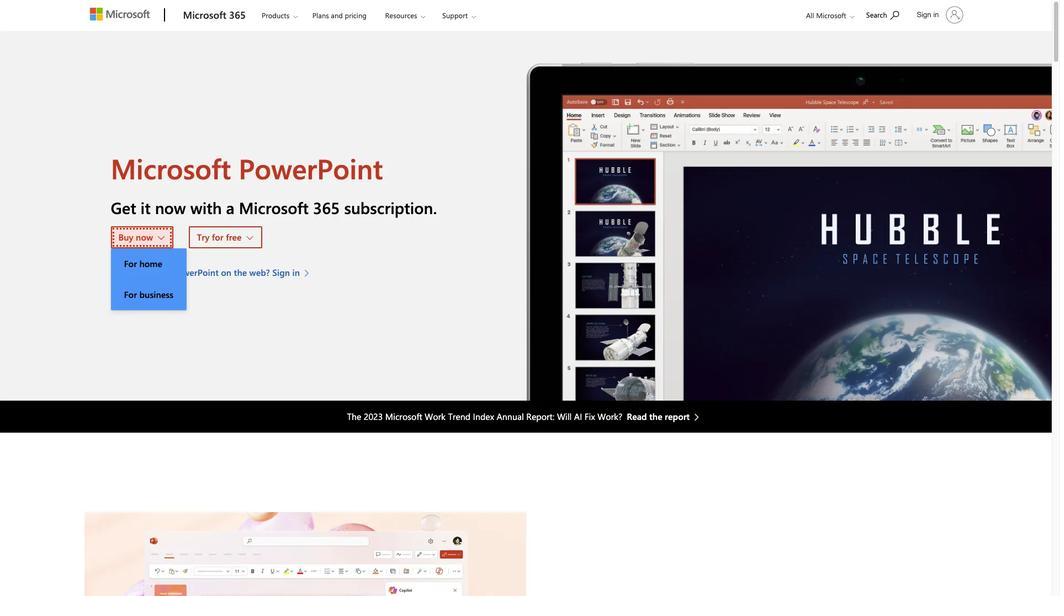 Task type: vqa. For each thing, say whether or not it's contained in the screenshot.
search field
no



Task type: locate. For each thing, give the bounding box(es) containing it.
1 for from the top
[[124, 258, 137, 270]]

all microsoft
[[806, 10, 847, 20]]

sign in link
[[911, 2, 968, 28]]

1 horizontal spatial the
[[650, 411, 663, 422]]

365 inside "link"
[[229, 8, 246, 22]]

business
[[139, 289, 173, 301]]

microsoft image
[[90, 8, 149, 20]]

0 horizontal spatial sign
[[272, 267, 290, 279]]

1 horizontal spatial now
[[155, 197, 186, 218]]

1 vertical spatial sign
[[272, 267, 290, 279]]

0 vertical spatial powerpoint
[[239, 150, 383, 187]]

sign right web?
[[272, 267, 290, 279]]

the right on
[[234, 267, 247, 279]]

to
[[145, 267, 154, 279]]

get
[[111, 197, 136, 218]]

it
[[141, 197, 151, 218]]

subscription.
[[344, 197, 437, 218]]

now right buy
[[136, 232, 153, 243]]

work
[[425, 411, 446, 422]]

microsoft 365
[[183, 8, 246, 22]]

the right "read" at the right of the page
[[650, 411, 663, 422]]

the
[[234, 267, 247, 279], [650, 411, 663, 422]]

microsoft inside "link"
[[183, 8, 226, 22]]

0 vertical spatial in
[[934, 10, 939, 19]]

1 horizontal spatial powerpoint
[[239, 150, 383, 187]]

1 vertical spatial for
[[124, 289, 137, 301]]

for home
[[124, 258, 162, 270]]

the
[[347, 411, 361, 422]]

for business link
[[111, 280, 187, 311]]

try
[[197, 232, 210, 243]]

all microsoft button
[[797, 1, 860, 30]]

0 horizontal spatial now
[[136, 232, 153, 243]]

powerpoint left on
[[172, 267, 219, 279]]

0 vertical spatial now
[[155, 197, 186, 218]]

all
[[806, 10, 814, 20]]

web?
[[249, 267, 270, 279]]

in right search search box
[[934, 10, 939, 19]]

with
[[190, 197, 222, 218]]

powerpoint
[[239, 150, 383, 187], [172, 267, 219, 279]]

1 horizontal spatial sign
[[917, 10, 932, 19]]

products button
[[252, 1, 307, 30]]

0 horizontal spatial 365
[[229, 8, 246, 22]]

looking to use powerpoint on the web? sign in
[[111, 267, 300, 279]]

report
[[665, 411, 690, 422]]

trend
[[448, 411, 471, 422]]

0 vertical spatial for
[[124, 258, 137, 270]]

products
[[262, 10, 290, 20]]

for for for home
[[124, 258, 137, 270]]

the 2023 microsoft work trend index annual report: will ai fix work? read the report
[[347, 411, 690, 422]]

for
[[124, 258, 137, 270], [124, 289, 137, 301]]

for down looking
[[124, 289, 137, 301]]

0 horizontal spatial in
[[292, 267, 300, 279]]

work?
[[598, 411, 623, 422]]

0 horizontal spatial the
[[234, 267, 247, 279]]

resources button
[[376, 1, 434, 30]]

in right web?
[[292, 267, 300, 279]]

sign in
[[917, 10, 939, 19]]

now
[[155, 197, 186, 218], [136, 232, 153, 243]]

0 vertical spatial 365
[[229, 8, 246, 22]]

365
[[229, 8, 246, 22], [313, 197, 340, 218]]

sign
[[917, 10, 932, 19], [272, 267, 290, 279]]

for left home
[[124, 258, 137, 270]]

search button
[[861, 2, 904, 27]]

and
[[331, 10, 343, 20]]

sign right search search box
[[917, 10, 932, 19]]

now right it
[[155, 197, 186, 218]]

looking
[[111, 267, 143, 279]]

1 vertical spatial the
[[650, 411, 663, 422]]

buy
[[118, 232, 133, 243]]

report:
[[527, 411, 555, 422]]

in inside looking to use powerpoint on the web? sign in link
[[292, 267, 300, 279]]

will
[[557, 411, 572, 422]]

buy now element
[[111, 249, 187, 311]]

in inside sign in link
[[934, 10, 939, 19]]

1 horizontal spatial in
[[934, 10, 939, 19]]

powerpoint up get it now with a microsoft 365 subscription.
[[239, 150, 383, 187]]

1 horizontal spatial 365
[[313, 197, 340, 218]]

in
[[934, 10, 939, 19], [292, 267, 300, 279]]

plans and pricing
[[313, 10, 367, 20]]

1 vertical spatial in
[[292, 267, 300, 279]]

resources
[[385, 10, 417, 20]]

2 for from the top
[[124, 289, 137, 301]]

1 vertical spatial powerpoint
[[172, 267, 219, 279]]

1 vertical spatial now
[[136, 232, 153, 243]]

microsoft 365 link
[[178, 1, 251, 30]]

2023
[[364, 411, 383, 422]]

0 vertical spatial sign
[[917, 10, 932, 19]]

microsoft
[[183, 8, 226, 22], [816, 10, 847, 20], [111, 150, 231, 187], [239, 197, 309, 218], [385, 411, 422, 422]]

plans
[[313, 10, 329, 20]]



Task type: describe. For each thing, give the bounding box(es) containing it.
free
[[226, 232, 242, 243]]

home
[[139, 258, 162, 270]]

1 vertical spatial 365
[[313, 197, 340, 218]]

for home link
[[111, 249, 187, 280]]

device screen showing a presentation open in powerpoint image
[[526, 31, 1052, 401]]

buy now
[[118, 232, 153, 243]]

now inside dropdown button
[[136, 232, 153, 243]]

microsoft powerpoint
[[111, 150, 383, 187]]

Search search field
[[861, 2, 911, 27]]

ai
[[574, 411, 582, 422]]

for business
[[124, 289, 173, 301]]

microsoft inside dropdown button
[[816, 10, 847, 20]]

try for free button
[[189, 227, 262, 249]]

annual
[[497, 411, 524, 422]]

sign inside sign in link
[[917, 10, 932, 19]]

read
[[627, 411, 647, 422]]

search
[[866, 10, 888, 19]]

try for free
[[197, 232, 242, 243]]

index
[[473, 411, 494, 422]]

a
[[226, 197, 235, 218]]

0 vertical spatial the
[[234, 267, 247, 279]]

support button
[[433, 1, 485, 30]]

buy now button
[[111, 227, 173, 249]]

get it now with a microsoft 365 subscription.
[[111, 197, 437, 218]]

looking to use powerpoint on the web? sign in link
[[111, 266, 315, 280]]

fix
[[585, 411, 595, 422]]

read the report link
[[627, 410, 705, 423]]

use
[[156, 267, 170, 279]]

for for for business
[[124, 289, 137, 301]]

pricing
[[345, 10, 367, 20]]

plans and pricing link
[[308, 1, 372, 27]]

on
[[221, 267, 232, 279]]

for
[[212, 232, 224, 243]]

sign inside looking to use powerpoint on the web? sign in link
[[272, 267, 290, 279]]

support
[[442, 10, 468, 20]]

0 horizontal spatial powerpoint
[[172, 267, 219, 279]]



